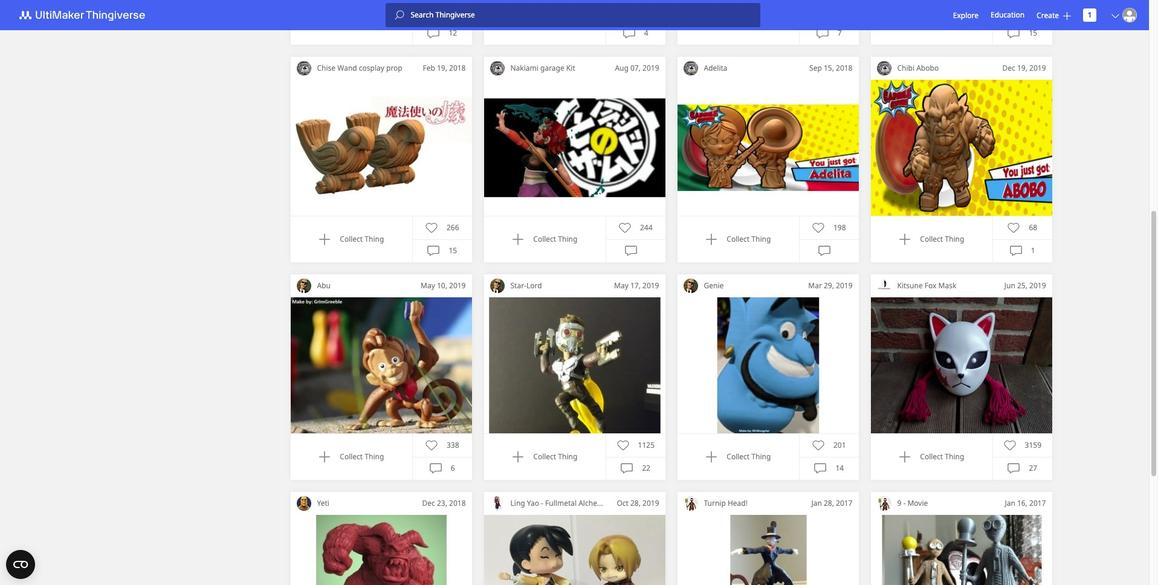Task type: locate. For each thing, give the bounding box(es) containing it.
2019 for may 17, 2019
[[643, 280, 659, 291]]

like image left 1125
[[617, 439, 629, 451]]

collect for 244
[[533, 234, 556, 244]]

2019 right 17,
[[643, 280, 659, 291]]

1 horizontal spatial -
[[903, 498, 906, 508]]

68
[[1029, 222, 1037, 233]]

mar
[[808, 280, 822, 291]]

like image left the 198
[[812, 222, 825, 234]]

2019 right 25,
[[1029, 280, 1046, 291]]

collect thing link up yao
[[512, 451, 577, 463]]

1
[[1088, 10, 1092, 20], [1031, 246, 1035, 256]]

collect thing link up abu
[[319, 233, 384, 245]]

28, for jan
[[824, 498, 834, 508]]

thing card image for chise wand cosplay prop
[[290, 80, 472, 216]]

like image for 6
[[426, 439, 438, 451]]

28, right oct
[[630, 498, 641, 508]]

open widget image
[[6, 550, 35, 579]]

kitsune fox mask
[[897, 280, 957, 291]]

1 link down 68 link
[[1010, 245, 1035, 257]]

1 may from the left
[[421, 280, 435, 291]]

ling
[[511, 498, 525, 508]]

add to collection image
[[512, 16, 524, 28], [319, 233, 331, 245], [512, 233, 524, 245], [512, 451, 524, 463]]

1 28, from the left
[[630, 498, 641, 508]]

thing card image
[[290, 80, 472, 216], [484, 80, 665, 216], [677, 80, 859, 216], [871, 80, 1052, 216], [290, 297, 472, 433], [484, 297, 665, 433], [677, 297, 859, 433], [871, 297, 1052, 433], [290, 515, 472, 585], [484, 515, 665, 585], [677, 515, 859, 585], [871, 515, 1052, 585]]

dec for dec 19, 2019
[[1003, 63, 1015, 73]]

0 vertical spatial 1
[[1088, 10, 1092, 20]]

2019
[[643, 63, 659, 73], [1029, 63, 1046, 73], [449, 280, 466, 291], [643, 280, 659, 291], [836, 280, 853, 291], [1029, 280, 1046, 291], [643, 498, 659, 508]]

comment image left 6
[[430, 463, 442, 475]]

like image left 266
[[426, 222, 438, 234]]

thing card image for adelita
[[677, 80, 859, 216]]

0 horizontal spatial jan
[[812, 498, 822, 508]]

244 link
[[619, 222, 653, 234]]

collect thing link up fox
[[899, 233, 964, 245]]

comment image down 68 link
[[1010, 245, 1022, 257]]

chise wand cosplay prop
[[317, 63, 402, 73]]

201
[[834, 440, 846, 450]]

jan
[[812, 498, 822, 508], [1005, 498, 1015, 508]]

add to collection image up genie
[[706, 233, 718, 245]]

15 down create
[[1029, 28, 1037, 38]]

makerbot logo image
[[12, 8, 160, 22]]

2018 right 15,
[[836, 63, 853, 73]]

create button
[[1037, 10, 1071, 20]]

1 horizontal spatial 1 link
[[1083, 8, 1097, 22]]

prop
[[386, 63, 402, 73]]

like image left create
[[1004, 4, 1016, 16]]

turnip
[[704, 498, 726, 508]]

28,
[[630, 498, 641, 508], [824, 498, 834, 508]]

like image for 68
[[1008, 222, 1020, 234]]

15
[[1029, 28, 1037, 38], [449, 246, 457, 256]]

like image left the 244
[[619, 222, 631, 234]]

create
[[1037, 10, 1059, 20]]

avatar image for genie
[[683, 279, 698, 293]]

1 right plusicon
[[1088, 10, 1092, 20]]

movie
[[908, 498, 928, 508]]

add to collection image up star-
[[512, 233, 524, 245]]

198
[[834, 222, 846, 233]]

1 horizontal spatial dec
[[1003, 63, 1015, 73]]

comment image left 27
[[1008, 463, 1020, 475]]

lord
[[527, 280, 542, 291]]

like image for 1125
[[617, 439, 629, 451]]

kitsune
[[897, 280, 923, 291]]

2018
[[449, 63, 466, 73], [836, 63, 853, 73], [449, 498, 466, 508]]

2018 right the 23,
[[449, 498, 466, 508]]

1 horizontal spatial 19,
[[1017, 63, 1028, 73]]

like image left '338'
[[426, 439, 438, 451]]

may left 10,
[[421, 280, 435, 291]]

thing for 266
[[365, 234, 384, 244]]

dec 19, 2019
[[1003, 63, 1046, 73]]

collect for 201
[[727, 452, 750, 462]]

comment image for nakiami garage kit
[[625, 245, 637, 257]]

15 for rightmost 15 link
[[1029, 28, 1037, 38]]

like image left 201
[[812, 439, 825, 451]]

2019 down create
[[1029, 63, 1046, 73]]

add to collection image for kitsune fox mask
[[899, 451, 911, 463]]

1 horizontal spatial jan
[[1005, 498, 1015, 508]]

jan 28, 2017
[[812, 498, 853, 508]]

1 2017 from the left
[[836, 498, 853, 508]]

0 vertical spatial dec
[[1003, 63, 1015, 73]]

2017
[[836, 498, 853, 508], [1029, 498, 1046, 508]]

comment image left 12
[[428, 27, 440, 39]]

mask
[[939, 280, 957, 291]]

266
[[447, 222, 459, 233]]

thing
[[365, 234, 384, 244], [558, 234, 577, 244], [752, 234, 771, 244], [945, 234, 964, 244], [365, 452, 384, 462], [558, 452, 577, 462], [752, 452, 771, 462], [945, 452, 964, 462]]

education
[[991, 10, 1025, 20]]

comment image down 198 link
[[819, 245, 831, 257]]

2 may from the left
[[614, 280, 629, 291]]

plusicon image
[[1063, 12, 1071, 20]]

comment image down 266 link
[[428, 245, 440, 257]]

2 28, from the left
[[824, 498, 834, 508]]

add to collection image
[[706, 16, 718, 28], [706, 233, 718, 245], [899, 233, 911, 245], [319, 451, 331, 463], [706, 451, 718, 463], [899, 451, 911, 463]]

14
[[836, 463, 844, 473]]

comment image
[[817, 27, 829, 39], [1008, 27, 1020, 39], [428, 245, 440, 257], [430, 463, 442, 475], [1008, 463, 1020, 475]]

collect thing link up yeti
[[319, 451, 384, 463]]

338 link
[[426, 439, 459, 451]]

15 link
[[1008, 27, 1037, 39], [428, 245, 457, 257]]

thing card image for genie
[[677, 297, 859, 433]]

0 horizontal spatial 1
[[1031, 246, 1035, 256]]

comment image for adelita
[[819, 245, 831, 257]]

comment image for may 10, 2019
[[430, 463, 442, 475]]

1 horizontal spatial 28,
[[824, 498, 834, 508]]

collect thing link up head!
[[706, 451, 771, 463]]

1 vertical spatial 1 link
[[1010, 245, 1035, 257]]

Search Thingiverse text field
[[405, 10, 761, 20]]

may
[[421, 280, 435, 291], [614, 280, 629, 291]]

15 link down education link
[[1008, 27, 1037, 39]]

29,
[[824, 280, 834, 291]]

comment image left 14
[[815, 463, 827, 475]]

collect for 198
[[727, 234, 750, 244]]

like image
[[426, 4, 438, 16], [619, 4, 631, 16], [1004, 4, 1016, 16], [619, 222, 631, 234], [426, 439, 438, 451], [812, 439, 825, 451], [1004, 439, 1016, 451]]

- right 9
[[903, 498, 906, 508]]

add to collection image up turnip
[[706, 451, 718, 463]]

0 horizontal spatial 28,
[[630, 498, 641, 508]]

comment image for feb 19, 2018
[[428, 245, 440, 257]]

comment image for genie
[[815, 463, 827, 475]]

2019 for jun 25, 2019
[[1029, 280, 1046, 291]]

collect thing link for 1125
[[512, 451, 577, 463]]

dec left the 23,
[[422, 498, 435, 508]]

15 link down 266 link
[[428, 245, 457, 257]]

thing card image for abu
[[290, 297, 472, 433]]

avatar image
[[1123, 8, 1137, 22], [297, 61, 311, 76], [490, 61, 504, 76], [683, 61, 698, 76], [877, 61, 891, 76], [297, 279, 311, 293], [490, 279, 504, 293], [683, 279, 698, 293], [877, 279, 891, 293], [297, 496, 311, 511], [490, 496, 504, 511], [683, 496, 698, 511], [877, 496, 891, 511]]

may 10, 2019
[[421, 280, 466, 291]]

2 jan from the left
[[1005, 498, 1015, 508]]

9 - movie
[[897, 498, 928, 508]]

add to collection image up yeti
[[319, 451, 331, 463]]

jan for jan 28, 2017
[[812, 498, 822, 508]]

add to collection image for abu
[[319, 451, 331, 463]]

1 vertical spatial dec
[[422, 498, 435, 508]]

jun 25, 2019
[[1005, 280, 1046, 291]]

2018 for sep 15, 2018
[[836, 63, 853, 73]]

0 horizontal spatial -
[[541, 498, 543, 508]]

collect thing for 338
[[340, 452, 384, 462]]

1 19, from the left
[[437, 63, 447, 73]]

jan for jan 16, 2017
[[1005, 498, 1015, 508]]

0 vertical spatial 1 link
[[1083, 8, 1097, 22]]

-
[[541, 498, 543, 508], [903, 498, 906, 508]]

1 horizontal spatial 2017
[[1029, 498, 1046, 508]]

- right yao
[[541, 498, 543, 508]]

like image for 4
[[619, 4, 631, 16]]

collect thing link up movie
[[899, 451, 964, 463]]

1 - from the left
[[541, 498, 543, 508]]

201 link
[[812, 439, 846, 451]]

add to collection image up ling
[[512, 451, 524, 463]]

2 2017 from the left
[[1029, 498, 1046, 508]]

collect thing
[[340, 234, 384, 244], [533, 234, 577, 244], [727, 234, 771, 244], [920, 234, 964, 244], [340, 452, 384, 462], [533, 452, 577, 462], [727, 452, 771, 462], [920, 452, 964, 462]]

collect for 338
[[340, 452, 363, 462]]

15,
[[824, 63, 834, 73]]

0 horizontal spatial 15 link
[[428, 245, 457, 257]]

comment image down education link
[[1008, 27, 1020, 39]]

1 jan from the left
[[812, 498, 822, 508]]

2018 for feb 19, 2018
[[449, 63, 466, 73]]

oct 28, 2019
[[617, 498, 659, 508]]

2018 right feb
[[449, 63, 466, 73]]

thing card image for chibi abobo
[[871, 80, 1052, 216]]

abobo
[[917, 63, 939, 73]]

dec down education link
[[1003, 63, 1015, 73]]

like image
[[426, 222, 438, 234], [812, 222, 825, 234], [1008, 222, 1020, 234], [617, 439, 629, 451]]

collect thing for 201
[[727, 452, 771, 462]]

avatar image for adelita
[[683, 61, 698, 76]]

add to collection image up abu
[[319, 233, 331, 245]]

1 link right plusicon
[[1083, 8, 1097, 22]]

jan down the 14 link
[[812, 498, 822, 508]]

fox
[[925, 280, 937, 291]]

1 horizontal spatial may
[[614, 280, 629, 291]]

comment image left 22
[[621, 463, 633, 475]]

19, down education link
[[1017, 63, 1028, 73]]

chise
[[317, 63, 336, 73]]

19, right feb
[[437, 63, 447, 73]]

2017 right "16,"
[[1029, 498, 1046, 508]]

like image for 15
[[1004, 4, 1016, 16]]

2 19, from the left
[[1017, 63, 1028, 73]]

comment image down the 244 "link"
[[625, 245, 637, 257]]

1 vertical spatial 15
[[449, 246, 457, 256]]

1 horizontal spatial 1
[[1088, 10, 1092, 20]]

may left 17,
[[614, 280, 629, 291]]

0 horizontal spatial 15
[[449, 246, 457, 256]]

add to collection image up kitsune
[[899, 233, 911, 245]]

thing for 201
[[752, 452, 771, 462]]

like image up 12 link
[[426, 4, 438, 16]]

education link
[[991, 8, 1025, 22]]

collect thing link up genie
[[706, 233, 771, 245]]

chibi abobo
[[897, 63, 939, 73]]

0 horizontal spatial may
[[421, 280, 435, 291]]

0 horizontal spatial 2017
[[836, 498, 853, 508]]

14 link
[[815, 463, 844, 475]]

collect thing link up lord
[[512, 233, 577, 245]]

comment image for chibi abobo
[[1010, 245, 1022, 257]]

1 horizontal spatial 15
[[1029, 28, 1037, 38]]

collect thing link
[[319, 233, 384, 245], [512, 233, 577, 245], [706, 233, 771, 245], [899, 233, 964, 245], [319, 451, 384, 463], [512, 451, 577, 463], [706, 451, 771, 463], [899, 451, 964, 463]]

0 vertical spatial 15
[[1029, 28, 1037, 38]]

chibi
[[897, 63, 915, 73]]

add to collection image up 9
[[899, 451, 911, 463]]

avatar image for chise wand cosplay prop
[[297, 61, 311, 76]]

thing card image for nakiami garage kit
[[484, 80, 665, 216]]

27 link
[[1008, 463, 1037, 475]]

collect thing link for 3159
[[899, 451, 964, 463]]

2019 right 29,
[[836, 280, 853, 291]]

dec 23, 2018
[[422, 498, 466, 508]]

28, down the 14 link
[[824, 498, 834, 508]]

like image up 4 link
[[619, 4, 631, 16]]

0 horizontal spatial dec
[[422, 498, 435, 508]]

2019 right oct
[[643, 498, 659, 508]]

0 vertical spatial 15 link
[[1008, 27, 1037, 39]]

add to collection image for adelita
[[706, 233, 718, 245]]

collect thing for 68
[[920, 234, 964, 244]]

collect thing link for 338
[[319, 451, 384, 463]]

19,
[[437, 63, 447, 73], [1017, 63, 1028, 73]]

avatar image for nakiami garage kit
[[490, 61, 504, 76]]

0 horizontal spatial 19,
[[437, 63, 447, 73]]

244
[[640, 222, 653, 233]]

1 link
[[1083, 8, 1097, 22], [1010, 245, 1035, 257]]

like image left 68
[[1008, 222, 1020, 234]]

266 link
[[426, 222, 459, 234]]

like image left "3159"
[[1004, 439, 1016, 451]]

comment image
[[428, 27, 440, 39], [623, 27, 635, 39], [625, 245, 637, 257], [819, 245, 831, 257], [1010, 245, 1022, 257], [621, 463, 633, 475], [815, 463, 827, 475]]

genie
[[704, 280, 724, 291]]

collect
[[340, 234, 363, 244], [533, 234, 556, 244], [727, 234, 750, 244], [920, 234, 943, 244], [340, 452, 363, 462], [533, 452, 556, 462], [727, 452, 750, 462], [920, 452, 943, 462]]

yeti
[[317, 498, 329, 508]]

1 vertical spatial 1
[[1031, 246, 1035, 256]]

collect for 266
[[340, 234, 363, 244]]

thing for 244
[[558, 234, 577, 244]]

2017 down 14
[[836, 498, 853, 508]]

15 down 266
[[449, 246, 457, 256]]

ling yao - fullmetal alchemist nendoroid
[[511, 498, 650, 508]]

2019 right 10,
[[449, 280, 466, 291]]

jan left "16,"
[[1005, 498, 1015, 508]]

nakiami garage kit
[[511, 63, 575, 73]]

2019 right 07,
[[643, 63, 659, 73]]

1 down 68
[[1031, 246, 1035, 256]]



Task type: describe. For each thing, give the bounding box(es) containing it.
feb
[[423, 63, 435, 73]]

feb 19, 2018
[[423, 63, 466, 73]]

1 vertical spatial 15 link
[[428, 245, 457, 257]]

collect thing link for 266
[[319, 233, 384, 245]]

explore
[[953, 10, 979, 20]]

thing card image for ling yao - fullmetal alchemist nendoroid
[[484, 515, 665, 585]]

2019 for dec 19, 2019
[[1029, 63, 1046, 73]]

thing card image for yeti
[[290, 515, 472, 585]]

aug
[[615, 63, 629, 73]]

6
[[451, 463, 455, 473]]

22 link
[[621, 463, 651, 475]]

yao
[[527, 498, 539, 508]]

head!
[[728, 498, 748, 508]]

2019 for oct 28, 2019
[[643, 498, 659, 508]]

wand
[[337, 63, 357, 73]]

07,
[[630, 63, 641, 73]]

like image for 27
[[1004, 439, 1016, 451]]

collect thing link for 198
[[706, 233, 771, 245]]

collect thing link for 201
[[706, 451, 771, 463]]

add to collection image for nakiami garage kit
[[512, 233, 524, 245]]

like image for 14
[[812, 439, 825, 451]]

collect for 1125
[[533, 452, 556, 462]]

collect thing link for 68
[[899, 233, 964, 245]]

1125
[[638, 440, 655, 450]]

3159 link
[[1004, 439, 1042, 451]]

2019 for may 10, 2019
[[449, 280, 466, 291]]

collect thing for 266
[[340, 234, 384, 244]]

add to collection image up nakiami at the left
[[512, 16, 524, 28]]

19, for feb
[[437, 63, 447, 73]]

avatar image for yeti
[[297, 496, 311, 511]]

collect thing for 3159
[[920, 452, 964, 462]]

like image for 198
[[812, 222, 825, 234]]

68 link
[[1008, 222, 1037, 234]]

explore button
[[953, 10, 979, 20]]

3159
[[1025, 440, 1042, 450]]

avatar image for kitsune fox mask
[[877, 279, 891, 293]]

12 link
[[428, 27, 457, 39]]

7
[[838, 28, 842, 38]]

abu
[[317, 280, 331, 291]]

collect thing for 198
[[727, 234, 771, 244]]

4
[[644, 28, 648, 38]]

1 horizontal spatial 15 link
[[1008, 27, 1037, 39]]

10,
[[437, 280, 447, 291]]

avatar image for chibi abobo
[[877, 61, 891, 76]]

add to collection image for genie
[[706, 451, 718, 463]]

dec for dec 23, 2018
[[422, 498, 435, 508]]

add to collection image for chibi abobo
[[899, 233, 911, 245]]

aug 07, 2019
[[615, 63, 659, 73]]

27
[[1029, 463, 1037, 473]]

add to collection image up the adelita
[[706, 16, 718, 28]]

may for may 17, 2019
[[614, 280, 629, 291]]

2019 for mar 29, 2019
[[836, 280, 853, 291]]

thing card image for 9 - movie
[[871, 515, 1052, 585]]

2018 for dec 23, 2018
[[449, 498, 466, 508]]

add to collection image for chise wand cosplay prop
[[319, 233, 331, 245]]

comment image for star-lord
[[621, 463, 633, 475]]

2 - from the left
[[903, 498, 906, 508]]

avatar image for star-lord
[[490, 279, 504, 293]]

19, for dec
[[1017, 63, 1028, 73]]

fullmetal
[[545, 498, 577, 508]]

add to collection image for star-lord
[[512, 451, 524, 463]]

avatar image for 9 - movie
[[877, 496, 891, 511]]

2017 for jan 28, 2017
[[836, 498, 853, 508]]

alchemist
[[579, 498, 612, 508]]

nakiami
[[511, 63, 539, 73]]

comment image left 4
[[623, 27, 635, 39]]

338
[[447, 440, 459, 450]]

15 for the bottommost 15 link
[[449, 246, 457, 256]]

jan 16, 2017
[[1005, 498, 1046, 508]]

comment image left 7
[[817, 27, 829, 39]]

like image for 266
[[426, 222, 438, 234]]

0 horizontal spatial 1 link
[[1010, 245, 1035, 257]]

thing for 198
[[752, 234, 771, 244]]

1125 link
[[617, 439, 655, 451]]

star-lord
[[511, 280, 542, 291]]

thing for 1125
[[558, 452, 577, 462]]

oct
[[617, 498, 629, 508]]

mar 29, 2019
[[808, 280, 853, 291]]

nendoroid
[[614, 498, 650, 508]]

thing card image for kitsune fox mask
[[871, 297, 1052, 433]]

cosplay
[[359, 63, 384, 73]]

comment image for jun 25, 2019
[[1008, 463, 1020, 475]]

avatar image for ling yao - fullmetal alchemist nendoroid
[[490, 496, 504, 511]]

collect thing link for 244
[[512, 233, 577, 245]]

thing for 3159
[[945, 452, 964, 462]]

thing for 338
[[365, 452, 384, 462]]

thing card image for turnip head!
[[677, 515, 859, 585]]

thing for 68
[[945, 234, 964, 244]]

star-
[[511, 280, 527, 291]]

collect for 68
[[920, 234, 943, 244]]

7 link
[[817, 27, 842, 39]]

17,
[[630, 280, 641, 291]]

jun
[[1005, 280, 1015, 291]]

22
[[642, 463, 651, 473]]

avatar image for abu
[[297, 279, 311, 293]]

9
[[897, 498, 902, 508]]

23,
[[437, 498, 447, 508]]

search control image
[[395, 10, 405, 20]]

198 link
[[812, 222, 846, 234]]

collect thing for 1125
[[533, 452, 577, 462]]

thing card image for star-lord
[[484, 297, 665, 433]]

collect thing for 244
[[533, 234, 577, 244]]

sep 15, 2018
[[809, 63, 853, 73]]

6 link
[[430, 463, 455, 475]]

may for may 10, 2019
[[421, 280, 435, 291]]

12
[[449, 28, 457, 38]]

collect for 3159
[[920, 452, 943, 462]]

turnip head!
[[704, 498, 748, 508]]

may 17, 2019
[[614, 280, 659, 291]]

kit
[[566, 63, 575, 73]]

garage
[[540, 63, 564, 73]]

avatar image for turnip head!
[[683, 496, 698, 511]]

like image for 12
[[426, 4, 438, 16]]

adelita
[[704, 63, 728, 73]]

sep
[[809, 63, 822, 73]]

28, for oct
[[630, 498, 641, 508]]

25,
[[1017, 280, 1028, 291]]

2019 for aug 07, 2019
[[643, 63, 659, 73]]

4 link
[[623, 27, 648, 39]]

16,
[[1017, 498, 1028, 508]]



Task type: vqa. For each thing, say whether or not it's contained in the screenshot.
Thing Card image for Ling Yao - Fullmetal Alchemist Nendoroid
yes



